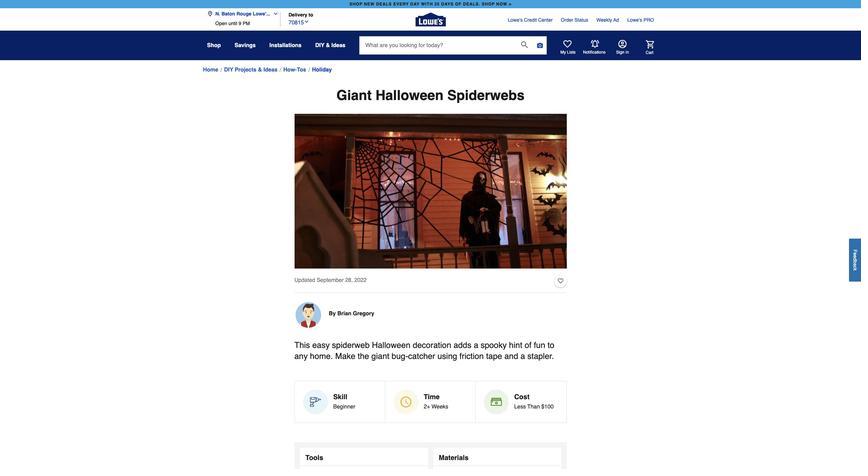 Task type: describe. For each thing, give the bounding box(es) containing it.
spooky
[[481, 341, 507, 350]]

diy for diy projects & ideas
[[224, 67, 233, 73]]

chevron down image inside n. baton rouge lowe'... "button"
[[270, 11, 279, 17]]

lists
[[567, 50, 576, 55]]

cart button
[[636, 40, 654, 55]]

savings
[[235, 42, 256, 48]]

baton
[[222, 11, 235, 17]]

2022
[[355, 277, 367, 283]]

2 shop from the left
[[482, 2, 495, 7]]

decoration
[[413, 341, 451, 350]]

my lists link
[[561, 40, 576, 55]]

giant
[[337, 87, 372, 103]]

spiderwebs
[[448, 87, 525, 103]]

lowe's home improvement notification center image
[[591, 40, 599, 48]]

1 vertical spatial a
[[474, 341, 479, 350]]

in
[[626, 50, 629, 55]]

pm
[[243, 21, 250, 26]]

this easy spiderweb halloween decoration adds a spooky hint of fun to any home. make the giant bug-catcher using friction tape and a stapler.
[[295, 341, 555, 361]]

hint
[[509, 341, 523, 350]]

c
[[853, 266, 858, 268]]

shop new deals every day with 25 days of deals. shop now > link
[[348, 0, 513, 8]]

25
[[435, 2, 440, 7]]

order status
[[561, 17, 588, 23]]

1 e from the top
[[853, 252, 858, 255]]

any
[[295, 352, 308, 361]]

lowe's credit center
[[508, 17, 553, 23]]

>
[[509, 2, 512, 7]]

a inside button
[[853, 263, 858, 266]]

f e e d b a c k
[[853, 250, 858, 271]]

center
[[538, 17, 553, 23]]

status
[[575, 17, 588, 23]]

installations button
[[270, 39, 302, 52]]

Search Query text field
[[360, 36, 516, 54]]

& inside button
[[326, 42, 330, 48]]

ideas inside button
[[332, 42, 346, 48]]

0 horizontal spatial to
[[309, 12, 313, 18]]

and
[[505, 352, 518, 361]]

n.
[[215, 11, 220, 17]]

shop new deals every day with 25 days of deals. shop now >
[[350, 2, 512, 7]]

camera image
[[537, 42, 544, 49]]

by
[[329, 311, 336, 317]]

n. baton rouge lowe'...
[[215, 11, 270, 17]]

sign
[[616, 50, 625, 55]]

using
[[438, 352, 457, 361]]

how-
[[283, 67, 297, 73]]

deals
[[376, 2, 392, 7]]

holiday
[[312, 67, 332, 73]]

brian gregory image
[[295, 301, 322, 329]]

september
[[317, 277, 344, 283]]

giant
[[372, 352, 390, 361]]

lowe's home improvement cart image
[[646, 40, 654, 48]]

time 2+ weeks
[[424, 393, 448, 410]]

open until 9 pm
[[215, 21, 250, 26]]

my lists
[[561, 50, 576, 55]]

of
[[525, 341, 532, 350]]

1 horizontal spatial a
[[521, 352, 525, 361]]

1 shop from the left
[[350, 2, 363, 7]]

bug-
[[392, 352, 408, 361]]

skill
[[333, 393, 348, 401]]

materials
[[439, 454, 469, 462]]

28,
[[345, 277, 353, 283]]

f e e d b a c k button
[[849, 239, 861, 282]]

rouge
[[237, 11, 252, 17]]

diy projects & ideas
[[224, 67, 278, 73]]

updated september 28, 2022
[[295, 277, 367, 283]]

this
[[295, 341, 310, 350]]

1 vertical spatial &
[[258, 67, 262, 73]]

spiderweb
[[332, 341, 370, 350]]

skill beginner
[[333, 393, 355, 410]]

friction
[[460, 352, 484, 361]]

sign in
[[616, 50, 629, 55]]

2 e from the top
[[853, 255, 858, 258]]

brian
[[338, 311, 352, 317]]

70815
[[289, 19, 304, 26]]

tape
[[486, 352, 502, 361]]

adds
[[454, 341, 472, 350]]

lowe's home improvement account image
[[619, 40, 627, 48]]

until
[[229, 21, 237, 26]]

halloween inside this easy spiderweb halloween decoration adds a spooky hint of fun to any home. make the giant bug-catcher using friction tape and a stapler.
[[372, 341, 411, 350]]

heart outline image
[[558, 277, 563, 285]]

ad
[[614, 17, 619, 23]]

new
[[364, 2, 375, 7]]

lowe's for lowe's credit center
[[508, 17, 523, 23]]

giant spiderwebs image
[[295, 114, 567, 269]]

shop button
[[207, 39, 221, 52]]

how-tos link
[[283, 66, 306, 74]]



Task type: vqa. For each thing, say whether or not it's contained in the screenshot.
Outdoor Planters on the bottom of page
no



Task type: locate. For each thing, give the bounding box(es) containing it.
diy
[[315, 42, 325, 48], [224, 67, 233, 73]]

than
[[528, 404, 540, 410]]

to inside this easy spiderweb halloween decoration adds a spooky hint of fun to any home. make the giant bug-catcher using friction tape and a stapler.
[[548, 341, 555, 350]]

cart
[[646, 50, 654, 55]]

1 horizontal spatial chevron down image
[[304, 19, 310, 24]]

a right and
[[521, 352, 525, 361]]

tos
[[297, 67, 306, 73]]

diy for diy & ideas
[[315, 42, 325, 48]]

chevron down image left delivery
[[270, 11, 279, 17]]

savings button
[[235, 39, 256, 52]]

1 vertical spatial diy
[[224, 67, 233, 73]]

pro
[[644, 17, 654, 23]]

notifications
[[583, 50, 606, 55]]

fun
[[534, 341, 546, 350]]

weeks
[[432, 404, 448, 410]]

chevron down image inside 70815 button
[[304, 19, 310, 24]]

how-tos
[[283, 67, 306, 73]]

credit
[[524, 17, 537, 23]]

chevron down image down delivery to
[[304, 19, 310, 24]]

order
[[561, 17, 574, 23]]

1 vertical spatial halloween
[[372, 341, 411, 350]]

open
[[215, 21, 227, 26]]

1 lowe's from the left
[[508, 17, 523, 23]]

0 horizontal spatial a
[[474, 341, 479, 350]]

diy & ideas
[[315, 42, 346, 48]]

time
[[424, 393, 440, 401]]

with
[[421, 2, 433, 7]]

stapler.
[[528, 352, 554, 361]]

installations
[[270, 42, 302, 48]]

k
[[853, 268, 858, 271]]

cost
[[515, 393, 530, 401]]

home.
[[310, 352, 333, 361]]

a
[[853, 263, 858, 266], [474, 341, 479, 350], [521, 352, 525, 361]]

every
[[393, 2, 409, 7]]

delivery to
[[289, 12, 313, 18]]

deals.
[[463, 2, 480, 7]]

sign in button
[[616, 40, 629, 55]]

2 horizontal spatial a
[[853, 263, 858, 266]]

cost less than $100
[[515, 393, 554, 410]]

0 vertical spatial ideas
[[332, 42, 346, 48]]

diy left projects
[[224, 67, 233, 73]]

e up b
[[853, 255, 858, 258]]

updated
[[295, 277, 315, 283]]

& up holiday
[[326, 42, 330, 48]]

easy
[[312, 341, 330, 350]]

None search field
[[359, 36, 547, 61]]

1 vertical spatial chevron down image
[[304, 19, 310, 24]]

70815 button
[[289, 18, 310, 27]]

lowe's
[[508, 17, 523, 23], [628, 17, 643, 23]]

2 vertical spatial a
[[521, 352, 525, 361]]

1 horizontal spatial shop
[[482, 2, 495, 7]]

shop
[[350, 2, 363, 7], [482, 2, 495, 7]]

lowe'...
[[253, 11, 270, 17]]

my
[[561, 50, 566, 55]]

0 horizontal spatial ideas
[[264, 67, 278, 73]]

2+
[[424, 404, 430, 410]]

a up k
[[853, 263, 858, 266]]

halloween
[[376, 87, 444, 103], [372, 341, 411, 350]]

holiday link
[[312, 66, 332, 74]]

ideas up holiday
[[332, 42, 346, 48]]

ideas left how-
[[264, 67, 278, 73]]

days
[[441, 2, 454, 7]]

diy projects & ideas link
[[224, 66, 278, 74]]

shop left 'new' at the left of page
[[350, 2, 363, 7]]

beginner
[[333, 404, 355, 410]]

1 horizontal spatial to
[[548, 341, 555, 350]]

1 horizontal spatial diy
[[315, 42, 325, 48]]

catcher
[[408, 352, 435, 361]]

d
[[853, 258, 858, 261]]

0 horizontal spatial chevron down image
[[270, 11, 279, 17]]

order status link
[[561, 17, 588, 23]]

of
[[455, 2, 462, 7]]

lowe's credit center link
[[508, 17, 553, 23]]

0 vertical spatial &
[[326, 42, 330, 48]]

0 vertical spatial to
[[309, 12, 313, 18]]

& right projects
[[258, 67, 262, 73]]

tools
[[306, 454, 323, 462]]

shop left now
[[482, 2, 495, 7]]

0 vertical spatial halloween
[[376, 87, 444, 103]]

1 vertical spatial to
[[548, 341, 555, 350]]

weekly
[[597, 17, 612, 23]]

1 horizontal spatial &
[[326, 42, 330, 48]]

1 vertical spatial ideas
[[264, 67, 278, 73]]

0 horizontal spatial lowe's
[[508, 17, 523, 23]]

less
[[515, 404, 526, 410]]

by brian gregory
[[329, 311, 375, 317]]

a up friction
[[474, 341, 479, 350]]

weekly ad
[[597, 17, 619, 23]]

diy inside button
[[315, 42, 325, 48]]

diy up holiday link
[[315, 42, 325, 48]]

lowe's inside 'link'
[[628, 17, 643, 23]]

0 vertical spatial a
[[853, 263, 858, 266]]

gregory
[[353, 311, 375, 317]]

0 horizontal spatial &
[[258, 67, 262, 73]]

n. baton rouge lowe'... button
[[207, 7, 281, 21]]

0 horizontal spatial diy
[[224, 67, 233, 73]]

projects
[[235, 67, 257, 73]]

e up d
[[853, 252, 858, 255]]

lowe's home improvement lists image
[[563, 40, 572, 48]]

lowe's left credit
[[508, 17, 523, 23]]

to right fun
[[548, 341, 555, 350]]

now
[[496, 2, 508, 7]]

chevron down image
[[270, 11, 279, 17], [304, 19, 310, 24]]

0 vertical spatial diy
[[315, 42, 325, 48]]

lowe's left pro
[[628, 17, 643, 23]]

shop
[[207, 42, 221, 48]]

0 horizontal spatial shop
[[350, 2, 363, 7]]

home link
[[203, 66, 218, 74]]

location image
[[207, 11, 213, 17]]

home
[[203, 67, 218, 73]]

giant halloween spiderwebs
[[337, 87, 525, 103]]

search image
[[521, 41, 528, 48]]

lowe's home improvement logo image
[[416, 4, 446, 35]]

to
[[309, 12, 313, 18], [548, 341, 555, 350]]

b
[[853, 260, 858, 263]]

lowe's for lowe's pro
[[628, 17, 643, 23]]

to right delivery
[[309, 12, 313, 18]]

1 horizontal spatial ideas
[[332, 42, 346, 48]]

0 vertical spatial chevron down image
[[270, 11, 279, 17]]

delivery
[[289, 12, 307, 18]]

&
[[326, 42, 330, 48], [258, 67, 262, 73]]

1 horizontal spatial lowe's
[[628, 17, 643, 23]]

2 lowe's from the left
[[628, 17, 643, 23]]



